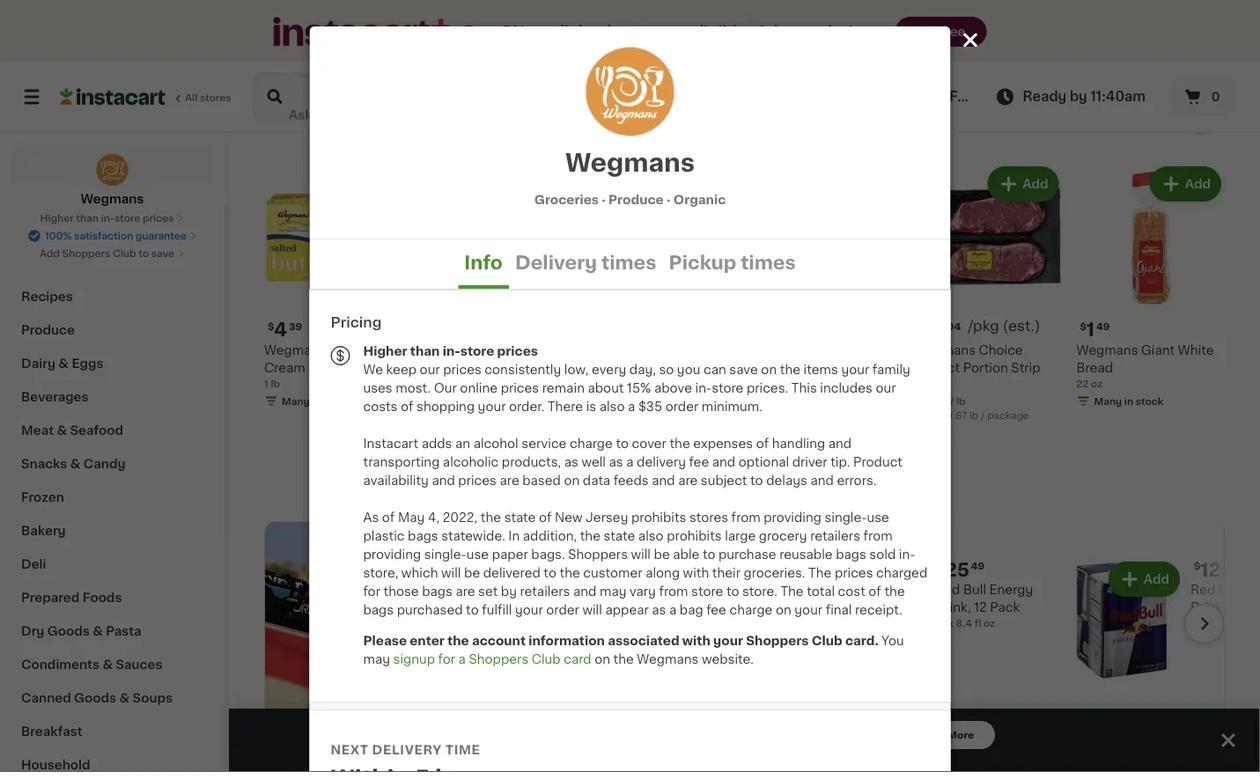 Task type: describe. For each thing, give the bounding box(es) containing it.
are inside as of may 4, 2022, the state of new jersey prohibits stores from providing single-use plastic bags statewide. in addition, the state also prohibits large grocery retailers from providing single-use paper bags. shoppers will be able to purchase reusable bags sold in- store, which will be delivered to the customer along with their groceries. the prices charged for those bags are set by retailers and may vary from store to store. the total cost of the bags purchased to fulfill your order will appear as a bag fee charge on your final receipt.
[[456, 585, 475, 598]]

& inside canned goods & soups link
[[119, 692, 130, 705]]

best sellers
[[264, 108, 380, 126]]

wegmans link
[[81, 153, 144, 208]]

1 vertical spatial state
[[604, 530, 635, 542]]

on right back
[[620, 24, 640, 39]]

low,
[[564, 363, 589, 376]]

red bull energy drinks image
[[643, 558, 675, 590]]

please
[[363, 635, 407, 647]]

25
[[945, 560, 970, 579]]

delivery times
[[515, 253, 657, 272]]

add left $ 12 99
[[1144, 573, 1170, 585]]

$ 1 49
[[1080, 321, 1110, 339]]

pickup for pickup times
[[669, 253, 737, 272]]

in down online on the left
[[475, 396, 484, 406]]

cost
[[838, 585, 866, 598]]

a inside we keep our prices consistently low, every day, so you can save on the items your family uses most. our online prices remain about 15% above in-store prices. this includes our costs of shopping your order. there is also a $35 order minimum.
[[628, 400, 635, 413]]

to down their
[[727, 585, 739, 598]]

12 inside product group
[[589, 361, 600, 371]]

many in stock down butter
[[282, 396, 351, 406]]

soli
[[752, 0, 774, 4]]

on inside as of may 4, 2022, the state of new jersey prohibits stores from providing single-use plastic bags statewide. in addition, the state also prohibits large grocery retailers from providing single-use paper bags. shoppers will be able to purchase reusable bags sold in- store, which will be delivered to the customer along with their groceries. the prices charged for those bags are set by retailers and may vary from store to store. the total cost of the bags purchased to fulfill your order will appear as a bag fee charge on your final receipt.
[[776, 604, 792, 616]]

0.67
[[946, 410, 967, 420]]

driver
[[792, 456, 828, 468]]

breakfast
[[21, 726, 83, 738]]

may inside you may
[[363, 653, 390, 665]]

many down bread
[[1094, 396, 1122, 406]]

2 horizontal spatial will
[[631, 548, 651, 561]]

may
[[398, 511, 425, 524]]

errors.
[[837, 474, 877, 487]]

view inside "popup button"
[[1041, 759, 1071, 772]]

many in stock down 0.82
[[607, 41, 676, 50]]

transporting
[[363, 456, 440, 468]]

en
[[1245, 583, 1260, 596]]

in- up 100% satisfaction guarantee 'button'
[[101, 214, 114, 223]]

please enter the account information associated with your shoppers club card.
[[363, 635, 882, 647]]

and down see eligible items
[[811, 474, 834, 487]]

many in stock down the "wegmans potatoes, russet 5 lb"
[[282, 44, 351, 54]]

100 inside pickup at 100 farm view popup button
[[922, 90, 946, 103]]

save inside we keep our prices consistently low, every day, so you can save on the items your family uses most. our online prices remain about 15% above in-store prices. this includes our costs of shopping your order. there is also a $35 order minimum.
[[730, 363, 758, 376]]

every inside we keep our prices consistently low, every day, so you can save on the items your family uses most. our online prices remain about 15% above in-store prices. this includes our costs of shopping your order. there is also a $35 order minimum.
[[592, 363, 626, 376]]

red bull en 4 x 12 fl oz
[[1191, 583, 1260, 628]]

1 horizontal spatial the
[[809, 567, 832, 579]]

guarantee
[[136, 231, 187, 241]]

store inside we keep our prices consistently low, every day, so you can save on the items your family uses most. our online prices remain about 15% above in-store prices. this includes our costs of shopping your order. there is also a $35 order minimum.
[[712, 382, 744, 394]]

of right as
[[382, 511, 395, 524]]

0 vertical spatial providing
[[764, 511, 822, 524]]

dairy
[[21, 358, 55, 370]]

12 left pack
[[974, 601, 987, 613]]

shoppers down store.
[[746, 635, 809, 647]]

prices down consistently
[[501, 382, 539, 394]]

along
[[646, 567, 680, 579]]

about inside $2.29 / lb about 0.82 lb each
[[589, 23, 619, 33]]

/ left package
[[981, 410, 985, 420]]

may inside as of may 4, 2022, the state of new jersey prohibits stores from providing single-use plastic bags statewide. in addition, the state also prohibits large grocery retailers from providing single-use paper bags. shoppers will be able to purchase reusable bags sold in- store, which will be delivered to the customer along with their groceries. the prices charged for those bags are set by retailers and may vary from store to store. the total cost of the bags purchased to fulfill your order will appear as a bag fee charge on your final receipt.
[[600, 585, 627, 598]]

set
[[478, 585, 498, 598]]

as of may 4, 2022, the state of new jersey prohibits stores from providing single-use plastic bags statewide. in addition, the state also prohibits large grocery retailers from providing single-use paper bags. shoppers will be able to purchase reusable bags sold in- store, which will be delivered to the customer along with their groceries. the prices charged for those bags are set by retailers and may vary from store to store. the total cost of the bags purchased to fulfill your order will appear as a bag fee charge on your final receipt.
[[363, 511, 928, 616]]

includes
[[820, 382, 873, 394]]

lb right 0.82
[[645, 23, 654, 33]]

add down 100%
[[40, 249, 60, 259]]

0 horizontal spatial be
[[464, 567, 480, 579]]

vary
[[630, 585, 656, 598]]

your down total
[[795, 604, 823, 616]]

store up 8.6"
[[460, 345, 494, 357]]

ready
[[1023, 90, 1067, 103]]

prices up consistently
[[497, 345, 538, 357]]

0 vertical spatial use
[[867, 511, 890, 524]]

1 each
[[427, 9, 458, 18]]

$ 4 39
[[268, 321, 302, 339]]

you
[[882, 635, 904, 647]]

day
[[687, 602, 719, 617]]

wegmans inside wegmans choice perfect portion strip steak $14.99 / lb about 0.67 lb / package
[[914, 344, 976, 356]]

original,
[[752, 397, 803, 409]]

bakery link
[[11, 514, 214, 548]]

many down day,
[[607, 379, 635, 388]]

the inside we keep our prices consistently low, every day, so you can save on the items your family uses most. our online prices remain about 15% above in-store prices. this includes our costs of shopping your order. there is also a $35 order minimum.
[[780, 363, 801, 376]]

satisfaction
[[74, 231, 133, 241]]

a inside as of may 4, 2022, the state of new jersey prohibits stores from providing single-use plastic bags statewide. in addition, the state also prohibits large grocery retailers from providing single-use paper bags. shoppers will be able to purchase reusable bags sold in- store, which will be delivered to the customer along with their groceries. the prices charged for those bags are set by retailers and may vary from store to store. the total cost of the bags purchased to fulfill your order will appear as a bag fee charge on your final receipt.
[[669, 604, 677, 616]]

each inside green squash (zucchini) $1.99 / lb about 0.42 lb each many in stock
[[982, 41, 1006, 50]]

4 inside red bull en 4 x 12 fl oz
[[1191, 618, 1198, 628]]

in
[[509, 530, 520, 542]]

49 inside 25 49
[[971, 561, 985, 571]]

ritz
[[752, 379, 776, 392]]

100%
[[45, 231, 72, 241]]

lb right 0.67 at the right bottom
[[970, 410, 979, 420]]

also inside we keep our prices consistently low, every day, so you can save on the items your family uses most. our online prices remain about 15% above in-store prices. this includes our costs of shopping your order. there is also a $35 order minimum.
[[600, 400, 625, 413]]

stock down the so
[[649, 379, 676, 388]]

bags down 4,
[[408, 530, 438, 542]]

which
[[402, 567, 438, 579]]

try free
[[917, 26, 966, 38]]

order inside as of may 4, 2022, the state of new jersey prohibits stores from providing single-use plastic bags statewide. in addition, the state also prohibits large grocery retailers from providing single-use paper bags. shoppers will be able to purchase reusable bags sold in- store, which will be delivered to the customer along with their groceries. the prices charged for those bags are set by retailers and may vary from store to store. the total cost of the bags purchased to fulfill your order will appear as a bag fee charge on your final receipt.
[[546, 604, 579, 616]]

2 vertical spatial will
[[583, 604, 602, 616]]

many in stock down online on the left
[[444, 396, 514, 406]]

the down jersey in the bottom left of the page
[[580, 530, 601, 542]]

5
[[264, 26, 271, 36]]

many down 1 each
[[444, 26, 472, 36]]

wegmans inside wegmans paper plates, medium,  8.6" 100 ct
[[427, 344, 488, 356]]

the right enter
[[447, 635, 469, 647]]

giant
[[1142, 344, 1175, 356]]

receipt.
[[855, 604, 903, 616]]

shoppers down satisfaction
[[62, 249, 110, 259]]

wegmans down nsored in the right of the page
[[637, 653, 699, 665]]

by inside ready by 11:40am link
[[1070, 90, 1088, 103]]

prepared
[[21, 592, 80, 604]]

time
[[445, 744, 480, 756]]

$ for 1
[[1080, 321, 1087, 331]]

customer
[[583, 567, 643, 579]]

in up driver
[[800, 432, 809, 441]]

lb up 0.42
[[950, 26, 959, 36]]

info tab
[[458, 240, 509, 289]]

0 horizontal spatial single-
[[424, 548, 467, 561]]

info
[[464, 253, 503, 272]]

close modal image
[[960, 29, 982, 51]]


[[331, 346, 350, 366]]

more button
[[927, 721, 995, 750]]

0 vertical spatial state
[[504, 511, 536, 524]]

groceries · produce · organic
[[534, 193, 726, 206]]

prices up ct
[[443, 363, 482, 376]]

fl inside red bull en 4 x 12 fl oz
[[1221, 618, 1227, 628]]

service
[[522, 437, 567, 450]]

stock down butter
[[323, 396, 351, 406]]

large
[[725, 530, 756, 542]]

1 horizontal spatial higher than in-store prices
[[363, 345, 538, 357]]

save inside spend $20, save $5 ritz crackers, the original, fresh stacks
[[816, 364, 839, 373]]

1 vertical spatial retailers
[[520, 585, 570, 598]]

$ for 4
[[268, 321, 274, 331]]

12 down drink,
[[935, 618, 946, 628]]

signup for a shoppers club card on the wegmans website.
[[393, 653, 754, 665]]

in down the "wegmans potatoes, russet 5 lb"
[[312, 44, 321, 54]]

many down our
[[444, 396, 472, 406]]

0 horizontal spatial save
[[151, 249, 174, 259]]

pickup for pickup at 100 farm view
[[855, 90, 902, 103]]

reusable
[[780, 548, 833, 561]]

0 horizontal spatial use
[[467, 548, 489, 561]]

on right card
[[595, 653, 610, 665]]

a right signup
[[459, 653, 466, 665]]

0 horizontal spatial the
[[781, 585, 804, 598]]

drink,
[[935, 601, 971, 613]]

& for condiments
[[103, 659, 113, 671]]

signup for a shoppers club card link
[[393, 653, 595, 665]]

ct
[[447, 379, 457, 388]]

optional
[[739, 456, 789, 468]]

fee inside as of may 4, 2022, the state of new jersey prohibits stores from providing single-use plastic bags statewide. in addition, the state also prohibits large grocery retailers from providing single-use paper bags. shoppers will be able to purchase reusable bags sold in- store, which will be delivered to the customer along with their groceries. the prices charged for those bags are set by retailers and may vary from store to store. the total cost of the bags purchased to fulfill your order will appear as a bag fee charge on your final receipt.
[[707, 604, 727, 616]]

0 vertical spatial higher than in-store prices
[[40, 214, 174, 223]]

with inside as of may 4, 2022, the state of new jersey prohibits stores from providing single-use plastic bags statewide. in addition, the state also prohibits large grocery retailers from providing single-use paper bags. shoppers will be able to purchase reusable bags sold in- store, which will be delivered to the customer along with their groceries. the prices charged for those bags are set by retailers and may vary from store to store. the total cost of the bags purchased to fulfill your order will appear as a bag fee charge on your final receipt.
[[683, 567, 709, 579]]

sellers
[[313, 108, 380, 126]]

many in stock down day,
[[607, 379, 676, 388]]

many up see
[[769, 432, 797, 441]]

product group containing 1
[[1077, 163, 1225, 412]]

0 vertical spatial each
[[433, 9, 458, 18]]

red bull energy drink, 12 pack 12 x 8.4 fl oz
[[935, 583, 1033, 628]]

the down charged
[[885, 585, 905, 598]]

22
[[1077, 379, 1089, 388]]

1 vertical spatial organic
[[674, 193, 726, 206]]

wegmans up groceries · produce · organic
[[565, 151, 695, 175]]

to down guarantee
[[139, 249, 149, 259]]

0 horizontal spatial as
[[564, 456, 579, 468]]

2 horizontal spatial club
[[812, 635, 843, 647]]

delivery inside instacart adds an alcohol service charge to cover the expenses of handling and transporting alcoholic products, as well as a delivery fee and optional driver tip. product availability and prices are based on data feeds and are subject to delays and errors.
[[637, 456, 686, 468]]

11:40am
[[1091, 90, 1146, 103]]

$1.99
[[914, 26, 941, 36]]

farm
[[950, 90, 984, 103]]

many in stock down wegmans giant white bread 22 oz
[[1094, 396, 1164, 406]]

sauces
[[116, 659, 163, 671]]

canned goods & soups link
[[11, 682, 214, 715]]

0 vertical spatial higher
[[40, 214, 74, 223]]

appear
[[606, 604, 649, 616]]

& for dairy
[[58, 358, 69, 370]]

charged
[[876, 567, 928, 579]]

0 vertical spatial prohibits
[[632, 511, 686, 524]]

wegmans up "higher than in-store prices" link
[[81, 193, 144, 205]]

many in stock down 1 each
[[444, 26, 514, 36]]

1 horizontal spatial single-
[[825, 511, 867, 524]]

0 vertical spatial club
[[113, 249, 136, 259]]

stock down the "wegmans potatoes, russet 5 lb"
[[323, 44, 351, 54]]

dry goods & pasta link
[[11, 615, 214, 648]]

1 horizontal spatial than
[[410, 345, 440, 357]]

red for 25
[[935, 583, 960, 596]]

0 vertical spatial retailers
[[810, 530, 861, 542]]

plastic
[[363, 530, 405, 542]]

2 horizontal spatial from
[[864, 530, 893, 542]]

to right able
[[703, 548, 716, 561]]

0 vertical spatial every
[[643, 24, 687, 39]]

100% satisfaction guarantee
[[45, 231, 187, 241]]

to down bags.
[[544, 567, 557, 579]]

in down wegmans giant white bread 22 oz
[[1125, 396, 1134, 406]]

best
[[264, 108, 309, 126]]

the up 'statewide.'
[[481, 511, 501, 524]]

1 vertical spatial 1
[[1087, 321, 1095, 339]]

add down 0 button
[[1185, 178, 1211, 190]]

in inside green squash (zucchini) $1.99 / lb about 0.42 lb each many in stock
[[962, 58, 971, 68]]

deli
[[21, 558, 46, 571]]

of up receipt.
[[869, 585, 882, 598]]

bags left sold
[[836, 548, 867, 561]]

to down set
[[466, 604, 479, 616]]

12 left 99
[[1201, 560, 1221, 579]]

/ up 0.67 at the right bottom
[[950, 396, 954, 406]]

express icon image
[[273, 17, 450, 46]]

prices up guarantee
[[143, 214, 174, 223]]

1 horizontal spatial from
[[732, 511, 761, 524]]

in- up medium,
[[443, 345, 460, 357]]

nsored
[[663, 643, 697, 653]]

and inside as of may 4, 2022, the state of new jersey prohibits stores from providing single-use plastic bags statewide. in addition, the state also prohibits large grocery retailers from providing single-use paper bags. shoppers will be able to purchase reusable bags sold in- store, which will be delivered to the customer along with their groceries. the prices charged for those bags are set by retailers and may vary from store to store. the total cost of the bags purchased to fulfill your order will appear as a bag fee charge on your final receipt.
[[573, 585, 597, 598]]

prices.
[[747, 382, 788, 394]]

baby
[[830, 0, 862, 4]]

we keep our prices consistently low, every day, so you can save on the items your family uses most. our online prices remain about 15% above in-store prices. this includes our costs of shopping your order. there is also a $35 order minimum.
[[363, 363, 911, 413]]

0 vertical spatial than
[[76, 214, 99, 223]]

lb up 0.82
[[626, 9, 636, 18]]

stock left credit
[[486, 26, 514, 36]]

2 · from the left
[[667, 193, 671, 206]]

and up tip.
[[829, 437, 852, 450]]

the inside instacart adds an alcohol service charge to cover the expenses of handling and transporting alcoholic products, as well as a delivery fee and optional driver tip. product availability and prices are based on data feeds and are subject to delays and errors.
[[670, 437, 690, 450]]

items inside we keep our prices consistently low, every day, so you can save on the items your family uses most. our online prices remain about 15% above in-store prices. this includes our costs of shopping your order. there is also a $35 order minimum.
[[804, 363, 838, 376]]

0 horizontal spatial produce
[[21, 324, 75, 336]]

and down alcoholic
[[432, 474, 455, 487]]

0 vertical spatial produce
[[609, 193, 664, 206]]

for inside as of may 4, 2022, the state of new jersey prohibits stores from providing single-use plastic bags statewide. in addition, the state also prohibits large grocery retailers from providing single-use paper bags. shoppers will be able to purchase reusable bags sold in- store, which will be delivered to the customer along with their groceries. the prices charged for those bags are set by retailers and may vary from store to store. the total cost of the bags purchased to fulfill your order will appear as a bag fee charge on your final receipt.
[[363, 585, 380, 598]]

soups
[[133, 692, 173, 705]]

store.
[[743, 585, 778, 598]]

in left the "5%"
[[475, 26, 484, 36]]

$10.04 per package (estimated) element
[[914, 318, 1063, 341]]

purchased
[[397, 604, 463, 616]]

0 vertical spatial our
[[420, 363, 440, 376]]

49 inside $ 1 49
[[1097, 321, 1110, 331]]

0 vertical spatial eligible
[[690, 24, 747, 39]]

lb up 0.67 at the right bottom
[[957, 396, 966, 406]]

0 vertical spatial wegmans logo image
[[586, 48, 674, 136]]

fulfill
[[482, 604, 512, 616]]

of up addition,
[[539, 511, 552, 524]]

stock inside green squash (zucchini) $1.99 / lb about 0.42 lb each many in stock
[[974, 58, 1001, 68]]

soli organic baby spinach 4 oz
[[752, 0, 862, 36]]

stock down wegmans giant white bread 22 oz
[[1136, 396, 1164, 406]]

account
[[472, 635, 526, 647]]

$ 12 99
[[1194, 560, 1236, 579]]

0 vertical spatial 1
[[427, 9, 431, 18]]

$5
[[841, 364, 854, 373]]

pickup
[[750, 24, 803, 39]]

shoppers down account
[[469, 653, 529, 665]]

in down butter
[[312, 396, 321, 406]]

1 · from the left
[[602, 193, 606, 206]]

race
[[643, 602, 683, 617]]

stock down online on the left
[[486, 396, 514, 406]]

family
[[873, 363, 911, 376]]

your down online on the left
[[478, 400, 506, 413]]

wegmans paper plates, medium,  8.6" 100 ct
[[427, 344, 572, 388]]

about
[[588, 382, 624, 394]]

2 horizontal spatial are
[[678, 474, 698, 487]]

pasta
[[106, 625, 141, 638]]

stock down earn 5% credit back on every eligible pickup order!
[[649, 41, 676, 50]]

x inside red bull energy drink, 12 pack 12 x 8.4 fl oz
[[948, 618, 954, 628]]

add down sold
[[889, 573, 914, 585]]

items inside button
[[846, 459, 882, 472]]

many inside green squash (zucchini) $1.99 / lb about 0.42 lb each many in stock
[[932, 58, 960, 68]]

many down the cream
[[282, 396, 310, 406]]

1 horizontal spatial for
[[438, 653, 455, 665]]

your right fulfill
[[515, 604, 543, 616]]

about inside wegmans choice perfect portion strip steak $14.99 / lb about 0.67 lb / package
[[914, 410, 944, 420]]

delivery
[[515, 253, 597, 272]]

the down please enter the account information associated with your shoppers club card.
[[614, 653, 634, 665]]

and up subject
[[712, 456, 736, 468]]

in- inside as of may 4, 2022, the state of new jersey prohibits stores from providing single-use plastic bags statewide. in addition, the state also prohibits large grocery retailers from providing single-use paper bags. shoppers will be able to purchase reusable bags sold in- store, which will be delivered to the customer along with their groceries. the prices charged for those bags are set by retailers and may vary from store to store. the total cost of the bags purchased to fulfill your order will appear as a bag fee charge on your final receipt.
[[899, 548, 916, 561]]

/ inside $2.29 / lb about 0.82 lb each
[[620, 9, 624, 18]]

view inside popup button
[[987, 90, 1020, 103]]

the down bags.
[[560, 567, 580, 579]]

x inside red bull en 4 x 12 fl oz
[[1200, 618, 1206, 628]]



Task type: locate. For each thing, give the bounding box(es) containing it.
tab list
[[310, 240, 951, 289]]

1 vertical spatial produce
[[21, 324, 75, 336]]

information
[[529, 635, 605, 647]]

1 vertical spatial than
[[410, 345, 440, 357]]

day,
[[630, 363, 656, 376]]

0 horizontal spatial items
[[804, 363, 838, 376]]

2 vertical spatial 1
[[264, 379, 268, 388]]

1 horizontal spatial every
[[643, 24, 687, 39]]

oz down pack
[[984, 618, 995, 628]]

shoppers inside as of may 4, 2022, the state of new jersey prohibits stores from providing single-use plastic bags statewide. in addition, the state also prohibits large grocery retailers from providing single-use paper bags. shoppers will be able to purchase reusable bags sold in- store, which will be delivered to the customer along with their groceries. the prices charged for those bags are set by retailers and may vary from store to store. the total cost of the bags purchased to fulfill your order will appear as a bag fee charge on your final receipt.
[[568, 548, 628, 561]]

to down the optional
[[751, 474, 763, 487]]

3 product group from the left
[[752, 163, 900, 500]]

also inside as of may 4, 2022, the state of new jersey prohibits stores from providing single-use plastic bags statewide. in addition, the state also prohibits large grocery retailers from providing single-use paper bags. shoppers will be able to purchase reusable bags sold in- store, which will be delivered to the customer along with their groceries. the prices charged for those bags are set by retailers and may vary from store to store. the total cost of the bags purchased to fulfill your order will appear as a bag fee charge on your final receipt.
[[638, 530, 664, 542]]

0 vertical spatial stores
[[200, 93, 231, 103]]

prohibits
[[632, 511, 686, 524], [667, 530, 722, 542]]

use
[[867, 511, 890, 524], [467, 548, 489, 561]]

many in stock up driver
[[769, 432, 839, 441]]

0 vertical spatial order
[[666, 400, 699, 413]]

all stores
[[185, 93, 231, 103]]

$ left 99
[[1194, 561, 1201, 571]]

$ inside '$ 4 39'
[[268, 321, 274, 331]]

frozen link
[[11, 481, 214, 514]]

product group containing ritz crackers, the original, fresh stacks
[[752, 163, 900, 500]]

1 horizontal spatial eligible
[[797, 459, 843, 472]]

retailers
[[810, 530, 861, 542], [520, 585, 570, 598]]

order inside we keep our prices consistently low, every day, so you can save on the items your family uses most. our online prices remain about 15% above in-store prices. this includes our costs of shopping your order. there is also a $35 order minimum.
[[666, 400, 699, 413]]

& inside meat & seafood link
[[57, 425, 67, 437]]

$ inside $ 1 49
[[1080, 321, 1087, 331]]

all stores link
[[60, 72, 233, 122]]

on inside instacart adds an alcohol service charge to cover the expenses of handling and transporting alcoholic products, as well as a delivery fee and optional driver tip. product availability and prices are based on data feeds and are subject to delays and errors.
[[564, 474, 580, 487]]

oz inside red bull energy drink, 12 pack 12 x 8.4 fl oz
[[984, 618, 995, 628]]

snacks
[[21, 458, 67, 470]]

1 vertical spatial fee
[[707, 604, 727, 616]]

charge down store.
[[730, 604, 773, 616]]

our
[[434, 382, 457, 394]]

None search field
[[252, 72, 597, 122]]

higher than in-store prices
[[40, 214, 174, 223], [363, 345, 538, 357]]

paper
[[492, 548, 528, 561]]

a inside instacart adds an alcohol service charge to cover the expenses of handling and transporting alcoholic products, as well as a delivery fee and optional driver tip. product availability and prices are based on data feeds and are subject to delays and errors.
[[626, 456, 634, 468]]

1 horizontal spatial be
[[654, 548, 670, 561]]

grocery
[[759, 530, 807, 542]]

0 vertical spatial delivery
[[637, 456, 686, 468]]

red bull energy drinks image
[[265, 522, 628, 726]]

1 vertical spatial view
[[1041, 759, 1071, 772]]

2 vertical spatial each
[[982, 41, 1006, 50]]

& inside snacks & candy link
[[70, 458, 80, 470]]

cover
[[632, 437, 667, 450]]

package
[[988, 410, 1029, 420]]

in down 0.82
[[637, 41, 646, 50]]

frozen
[[21, 491, 64, 504]]

& inside dairy & eggs link
[[58, 358, 69, 370]]

will
[[631, 548, 651, 561], [441, 567, 461, 579], [583, 604, 602, 616]]

0 horizontal spatial will
[[441, 567, 461, 579]]

0 horizontal spatial higher
[[40, 214, 74, 223]]

bull inside red bull energy drink, 12 pack 12 x 8.4 fl oz
[[964, 583, 987, 596]]

meat & seafood link
[[11, 414, 214, 447]]

the up this
[[780, 363, 801, 376]]

& for meat
[[57, 425, 67, 437]]

1 horizontal spatial charge
[[730, 604, 773, 616]]

stock
[[486, 26, 514, 36], [649, 41, 676, 50], [323, 44, 351, 54], [974, 58, 1001, 68], [649, 379, 676, 388], [323, 396, 351, 406], [486, 396, 514, 406], [1136, 396, 1164, 406], [811, 432, 839, 441]]

save up "ritz"
[[730, 363, 758, 376]]

on up "ritz"
[[761, 363, 777, 376]]

and down customer
[[573, 585, 597, 598]]

1 vertical spatial club
[[812, 635, 843, 647]]

product group
[[427, 163, 575, 412], [589, 163, 738, 394], [752, 163, 900, 500], [914, 163, 1063, 422], [1077, 163, 1225, 412]]

red inside red bull en 4 x 12 fl oz
[[1191, 583, 1216, 596]]

add down ready
[[1023, 178, 1049, 190]]

candy
[[83, 458, 125, 470]]

of inside we keep our prices consistently low, every day, so you can save on the items your family uses most. our online prices remain about 15% above in-store prices. this includes our costs of shopping your order. there is also a $35 order minimum.
[[401, 400, 414, 413]]

2 times from the left
[[741, 253, 796, 272]]

49 up bread
[[1097, 321, 1110, 331]]

(est.)
[[1003, 319, 1041, 333]]

charge inside as of may 4, 2022, the state of new jersey prohibits stores from providing single-use plastic bags statewide. in addition, the state also prohibits large grocery retailers from providing single-use paper bags. shoppers will be able to purchase reusable bags sold in- store, which will be delivered to the customer along with their groceries. the prices charged for those bags are set by retailers and may vary from store to store. the total cost of the bags purchased to fulfill your order will appear as a bag fee charge on your final receipt.
[[730, 604, 773, 616]]

1 inside wegmans salted sweet cream butter quarters 1 lb
[[264, 379, 268, 388]]

as inside as of may 4, 2022, the state of new jersey prohibits stores from providing single-use plastic bags statewide. in addition, the state also prohibits large grocery retailers from providing single-use paper bags. shoppers will be able to purchase reusable bags sold in- store, which will be delivered to the customer along with their groceries. the prices charged for those bags are set by retailers and may vary from store to store. the total cost of the bags purchased to fulfill your order will appear as a bag fee charge on your final receipt.
[[652, 604, 666, 616]]

2 horizontal spatial each
[[982, 41, 1006, 50]]

higher than in-store prices link
[[40, 211, 184, 225]]

recipes link
[[11, 280, 214, 314]]

green
[[914, 0, 952, 4]]

eligible inside button
[[797, 459, 843, 472]]

& left soups
[[119, 692, 130, 705]]

also down about
[[600, 400, 625, 413]]

as down vary
[[652, 604, 666, 616]]

0 vertical spatial fee
[[689, 456, 709, 468]]

your up website.
[[713, 635, 743, 647]]

1 vertical spatial higher
[[363, 345, 407, 357]]

beverages link
[[11, 381, 214, 414]]

next
[[331, 744, 369, 756]]

providing down plastic
[[363, 548, 421, 561]]

1 horizontal spatial ·
[[667, 193, 671, 206]]

25 49
[[945, 560, 985, 579]]

0 horizontal spatial stores
[[200, 93, 231, 103]]

providing up grocery
[[764, 511, 822, 524]]

1 horizontal spatial by
[[1070, 90, 1088, 103]]

1 bull from the left
[[964, 583, 987, 596]]

1 vertical spatial our
[[876, 382, 896, 394]]

1 vertical spatial eligible
[[797, 459, 843, 472]]

1 vertical spatial 4
[[274, 321, 287, 339]]

item carousel region
[[264, 100, 1225, 507]]

wegmans logo image
[[586, 48, 674, 136], [96, 153, 129, 187]]

delivery times tab
[[509, 240, 663, 289]]

0 horizontal spatial delivery
[[372, 744, 442, 756]]

alcoholic
[[443, 456, 499, 468]]

1 vertical spatial every
[[592, 363, 626, 376]]

single-
[[825, 511, 867, 524], [424, 548, 467, 561]]

4 product group from the left
[[914, 163, 1063, 422]]

the inside spend $20, save $5 ritz crackers, the original, fresh stacks
[[840, 379, 863, 392]]

wegmans up the cream
[[264, 344, 326, 356]]

stock down close modal 'icon'
[[974, 58, 1001, 68]]

2 horizontal spatial $
[[1194, 561, 1201, 571]]

prices inside instacart adds an alcohol service charge to cover the expenses of handling and transporting alcoholic products, as well as a delivery fee and optional driver tip. product availability and prices are based on data feeds and are subject to delays and errors.
[[458, 474, 497, 487]]

paper
[[492, 344, 528, 356]]

about down $2.29
[[589, 23, 619, 33]]

1 vertical spatial for
[[438, 653, 455, 665]]

many down russet
[[282, 44, 310, 54]]

2 red from the left
[[1191, 583, 1216, 596]]

prepared foods
[[21, 592, 122, 604]]

we
[[363, 363, 383, 376]]

1 horizontal spatial are
[[500, 474, 519, 487]]

pickup at 100 farm view button
[[827, 72, 1020, 122]]

dairy & eggs link
[[11, 347, 214, 381]]

each inside $2.29 / lb about 0.82 lb each
[[657, 23, 681, 33]]

stores right all
[[200, 93, 231, 103]]

at
[[905, 90, 919, 103]]

0 horizontal spatial for
[[363, 585, 380, 598]]

you may
[[363, 635, 904, 665]]

0 horizontal spatial also
[[600, 400, 625, 413]]

1 horizontal spatial produce
[[609, 193, 664, 206]]

12 inside red bull en 4 x 12 fl oz
[[1208, 618, 1218, 628]]

2 vertical spatial from
[[659, 585, 688, 598]]

2 horizontal spatial 4
[[1191, 618, 1198, 628]]

x left 8.4
[[948, 618, 954, 628]]

produce down recipes
[[21, 324, 75, 336]]

be up along
[[654, 548, 670, 561]]

as right well
[[609, 456, 623, 468]]

for down enter
[[438, 653, 455, 665]]

of inside instacart adds an alcohol service charge to cover the expenses of handling and transporting alcoholic products, as well as a delivery fee and optional driver tip. product availability and prices are based on data feeds and are subject to delays and errors.
[[756, 437, 769, 450]]

04
[[947, 321, 961, 331]]

race day essentials spo nsored
[[643, 602, 724, 653]]

prices down alcoholic
[[458, 474, 497, 487]]

bags up purchased
[[422, 585, 453, 598]]

store
[[114, 214, 140, 223], [460, 345, 494, 357], [712, 382, 744, 394], [692, 585, 723, 598]]

canned
[[21, 692, 71, 705]]

your up includes
[[841, 363, 870, 376]]

energy
[[990, 583, 1033, 596]]

in down day,
[[637, 379, 646, 388]]

0 vertical spatial items
[[804, 363, 838, 376]]

by down "delivered"
[[501, 585, 517, 598]]

stores inside all stores link
[[200, 93, 231, 103]]

about down "try"
[[914, 41, 944, 50]]

2 vertical spatial club
[[532, 653, 561, 665]]

product group containing /pkg (est.)
[[914, 163, 1063, 422]]

pickup times tab
[[663, 240, 802, 289]]

purchase
[[719, 548, 776, 561]]

wegmans inside wegmans salted sweet cream butter quarters 1 lb
[[264, 344, 326, 356]]

1 horizontal spatial wegmans logo image
[[586, 48, 674, 136]]

fl inside red bull energy drink, 12 pack 12 x 8.4 fl oz
[[975, 618, 981, 628]]

2022,
[[443, 511, 478, 524]]

1 horizontal spatial club
[[532, 653, 561, 665]]

goods for canned
[[74, 692, 116, 705]]

our down the family
[[876, 382, 896, 394]]

2 vertical spatial 4
[[1191, 618, 1198, 628]]

5 product group from the left
[[1077, 163, 1225, 412]]

red inside red bull energy drink, 12 pack 12 x 8.4 fl oz
[[935, 583, 960, 596]]

0 vertical spatial also
[[600, 400, 625, 413]]

wegmans inside wegmans giant white bread 22 oz
[[1077, 344, 1138, 356]]

eligible down handling
[[797, 459, 843, 472]]

many
[[444, 26, 472, 36], [607, 41, 635, 50], [282, 44, 310, 54], [932, 58, 960, 68], [607, 379, 635, 388], [282, 396, 310, 406], [444, 396, 472, 406], [1094, 396, 1122, 406], [769, 432, 797, 441]]

red down $ 12 99
[[1191, 583, 1216, 596]]

you
[[677, 363, 701, 376]]

meat
[[21, 425, 54, 437]]

1 horizontal spatial 4
[[752, 26, 758, 36]]

costs
[[363, 400, 398, 413]]

will up along
[[631, 548, 651, 561]]

$ for 12
[[1194, 561, 1201, 571]]

charge up well
[[570, 437, 613, 450]]

0 horizontal spatial eligible
[[690, 24, 747, 39]]

lb inside wegmans salted sweet cream butter quarters 1 lb
[[271, 379, 280, 388]]

1 horizontal spatial pickup
[[855, 90, 902, 103]]

2 horizontal spatial save
[[816, 364, 839, 373]]

0 horizontal spatial times
[[602, 253, 657, 272]]

fresh
[[806, 397, 840, 409]]

0 horizontal spatial pickup
[[669, 253, 737, 272]]

/ inside green squash (zucchini) $1.99 / lb about 0.42 lb each many in stock
[[943, 26, 947, 36]]

on inside we keep our prices consistently low, every day, so you can save on the items your family uses most. our online prices remain about 15% above in-store prices. this includes our costs of shopping your order. there is also a $35 order minimum.
[[761, 363, 777, 376]]

in- down can
[[695, 382, 712, 394]]

from up race
[[659, 585, 688, 598]]

the down groceries.
[[781, 585, 804, 598]]

organic inside soli organic baby spinach 4 oz
[[777, 0, 827, 4]]

0 vertical spatial 49
[[1097, 321, 1110, 331]]

delivery
[[637, 456, 686, 468], [372, 744, 442, 756]]

times for delivery times
[[602, 253, 657, 272]]

1 horizontal spatial providing
[[764, 511, 822, 524]]

1 horizontal spatial as
[[609, 456, 623, 468]]

12 right the low,
[[589, 361, 600, 371]]

oz inside red bull en 4 x 12 fl oz
[[1230, 618, 1241, 628]]

1 horizontal spatial higher
[[363, 345, 407, 357]]

wegmans potatoes, russet 5 lb
[[264, 0, 388, 36]]

tip.
[[831, 456, 850, 468]]

save left $5
[[816, 364, 839, 373]]

1 times from the left
[[602, 253, 657, 272]]

1 vertical spatial higher than in-store prices
[[363, 345, 538, 357]]

next delivery time
[[331, 744, 480, 756]]

1 horizontal spatial order
[[666, 400, 699, 413]]

be up set
[[464, 567, 480, 579]]

1 vertical spatial prohibits
[[667, 530, 722, 542]]

1 vertical spatial each
[[657, 23, 681, 33]]

plates,
[[531, 344, 572, 356]]

also up red bull energy drinks icon
[[638, 530, 664, 542]]

bags down those
[[363, 604, 394, 616]]

12
[[589, 361, 600, 371], [1201, 560, 1221, 579], [974, 601, 987, 613], [935, 618, 946, 628], [1208, 618, 1218, 628]]

with
[[683, 567, 709, 579], [682, 635, 711, 647]]

2 x from the left
[[1200, 618, 1206, 628]]

& for snacks
[[70, 458, 80, 470]]

are
[[500, 474, 519, 487], [678, 474, 698, 487], [456, 585, 475, 598]]

2 horizontal spatial as
[[652, 604, 666, 616]]

product group containing wegmans paper plates, medium,  8.6"
[[427, 163, 575, 412]]

all
[[185, 93, 198, 103]]

fl down $ 12 99
[[1221, 618, 1227, 628]]

49 right 25
[[971, 561, 985, 571]]

store inside "higher than in-store prices" link
[[114, 214, 140, 223]]

0 vertical spatial will
[[631, 548, 651, 561]]

1 fl from the left
[[975, 618, 981, 628]]

8.4
[[956, 618, 972, 628]]

wegmans up perfect
[[914, 344, 976, 356]]

0 horizontal spatial than
[[76, 214, 99, 223]]

wegmans inside the "wegmans potatoes, russet 5 lb"
[[264, 0, 326, 4]]

handling
[[772, 437, 825, 450]]

0 vertical spatial the
[[840, 379, 863, 392]]

online
[[460, 382, 498, 394]]

stores inside as of may 4, 2022, the state of new jersey prohibits stores from providing single-use plastic bags statewide. in addition, the state also prohibits large grocery retailers from providing single-use paper bags. shoppers will be able to purchase reusable bags sold in- store, which will be delivered to the customer along with their groceries. the prices charged for those bags are set by retailers and may vary from store to store. the total cost of the bags purchased to fulfill your order will appear as a bag fee charge on your final receipt.
[[690, 511, 728, 524]]

49
[[1097, 321, 1110, 331], [971, 561, 985, 571]]

instacart logo image
[[60, 86, 166, 107]]

wegmans logo image inside wegmans link
[[96, 153, 129, 187]]

/pkg (est.)
[[968, 319, 1041, 333]]

2 bull from the left
[[1219, 583, 1242, 596]]

1 vertical spatial delivery
[[372, 744, 442, 756]]

a left bag
[[669, 604, 677, 616]]

white
[[1178, 344, 1214, 356]]

a left $35
[[628, 400, 635, 413]]

pickup inside popup button
[[855, 90, 902, 103]]

feeds
[[614, 474, 649, 487]]

store inside as of may 4, 2022, the state of new jersey prohibits stores from providing single-use plastic bags statewide. in addition, the state also prohibits large grocery retailers from providing single-use paper bags. shoppers will be able to purchase reusable bags sold in- store, which will be delivered to the customer along with their groceries. the prices charged for those bags are set by retailers and may vary from store to store. the total cost of the bags purchased to fulfill your order will appear as a bag fee charge on your final receipt.
[[692, 585, 723, 598]]

1 vertical spatial stores
[[690, 511, 728, 524]]

treatment tracker modal dialog
[[229, 709, 1260, 772]]

red up drink,
[[935, 583, 960, 596]]

0 horizontal spatial red
[[935, 583, 960, 596]]

1 horizontal spatial 100
[[922, 90, 946, 103]]

fl right 8.4
[[975, 618, 981, 628]]

$ inside $ 12 99
[[1194, 561, 1201, 571]]

0 horizontal spatial ·
[[602, 193, 606, 206]]

tab list containing info
[[310, 240, 951, 289]]

lb inside the "wegmans potatoes, russet 5 lb"
[[273, 26, 282, 36]]

0 horizontal spatial $
[[268, 321, 274, 331]]

1 vertical spatial with
[[682, 635, 711, 647]]

& inside "condiments & sauces" link
[[103, 659, 113, 671]]

1 red from the left
[[935, 583, 960, 596]]

1 vertical spatial may
[[363, 653, 390, 665]]

from up the 'large'
[[732, 511, 761, 524]]

many down 0.82
[[607, 41, 635, 50]]

are down products,
[[500, 474, 519, 487]]

many down 0.42
[[932, 58, 960, 68]]

0 vertical spatial from
[[732, 511, 761, 524]]

the down $5
[[840, 379, 863, 392]]

than
[[76, 214, 99, 223], [410, 345, 440, 357]]

0 horizontal spatial providing
[[363, 548, 421, 561]]

0 horizontal spatial organic
[[674, 193, 726, 206]]

for down the "store,"
[[363, 585, 380, 598]]

bull inside red bull en 4 x 12 fl oz
[[1219, 583, 1242, 596]]

spinach
[[752, 9, 802, 22]]

prices inside as of may 4, 2022, the state of new jersey prohibits stores from providing single-use plastic bags statewide. in addition, the state also prohibits large grocery retailers from providing single-use paper bags. shoppers will be able to purchase reusable bags sold in- store, which will be delivered to the customer along with their groceries. the prices charged for those bags are set by retailers and may vary from store to store. the total cost of the bags purchased to fulfill your order will appear as a bag fee charge on your final receipt.
[[835, 567, 873, 579]]

oz inside soli organic baby spinach 4 oz
[[761, 26, 772, 36]]

to left cover
[[616, 437, 629, 450]]

by inside as of may 4, 2022, the state of new jersey prohibits stores from providing single-use plastic bags statewide. in addition, the state also prohibits large grocery retailers from providing single-use paper bags. shoppers will be able to purchase reusable bags sold in- store, which will be delivered to the customer along with their groceries. the prices charged for those bags are set by retailers and may vary from store to store. the total cost of the bags purchased to fulfill your order will appear as a bag fee charge on your final receipt.
[[501, 585, 517, 598]]

lb right 5
[[273, 26, 282, 36]]

meat & seafood
[[21, 425, 123, 437]]

and right the feeds
[[652, 474, 675, 487]]

4 inside soli organic baby spinach 4 oz
[[752, 26, 758, 36]]

1 vertical spatial pickup
[[669, 253, 737, 272]]

0 horizontal spatial every
[[592, 363, 626, 376]]

times inside tab
[[741, 253, 796, 272]]

card.
[[846, 635, 879, 647]]

higher up quarters
[[363, 345, 407, 357]]

& left the eggs at the top of the page
[[58, 358, 69, 370]]

1 vertical spatial goods
[[74, 692, 116, 705]]

times for pickup times
[[741, 253, 796, 272]]

charge inside instacart adds an alcohol service charge to cover the expenses of handling and transporting alcoholic products, as well as a delivery fee and optional driver tip. product availability and prices are based on data feeds and are subject to delays and errors.
[[570, 437, 613, 450]]

order.
[[509, 400, 545, 413]]

oz inside wegmans giant white bread 22 oz
[[1091, 379, 1103, 388]]

lb right 0.42
[[970, 41, 979, 50]]

product group containing 12 oz
[[589, 163, 738, 394]]

0 horizontal spatial state
[[504, 511, 536, 524]]

about
[[589, 23, 619, 33], [914, 41, 944, 50], [914, 410, 944, 420]]

about inside green squash (zucchini) $1.99 / lb about 0.42 lb each many in stock
[[914, 41, 944, 50]]

lb
[[626, 9, 636, 18], [645, 23, 654, 33], [273, 26, 282, 36], [950, 26, 959, 36], [970, 41, 979, 50], [271, 379, 280, 388], [957, 396, 966, 406], [970, 410, 979, 420]]

oz up about
[[602, 361, 613, 371]]

0 horizontal spatial order
[[546, 604, 579, 616]]

pickup inside tab
[[669, 253, 737, 272]]

1 vertical spatial wegmans logo image
[[96, 153, 129, 187]]

0 horizontal spatial retailers
[[520, 585, 570, 598]]

times inside tab
[[602, 253, 657, 272]]

2 horizontal spatial 1
[[1087, 321, 1095, 339]]

1 horizontal spatial stores
[[690, 511, 728, 524]]

& inside dry goods & pasta "link"
[[93, 625, 103, 638]]

0 vertical spatial with
[[683, 567, 709, 579]]

store up minimum.
[[712, 382, 744, 394]]

0 horizontal spatial from
[[659, 585, 688, 598]]

0 vertical spatial organic
[[777, 0, 827, 4]]

bull for 12
[[1219, 583, 1242, 596]]

100 inside wegmans paper plates, medium,  8.6" 100 ct
[[427, 379, 445, 388]]

view left more
[[1041, 759, 1071, 772]]

goods inside "link"
[[47, 625, 90, 638]]

1 product group from the left
[[427, 163, 575, 412]]

& left pasta
[[93, 625, 103, 638]]

1 horizontal spatial state
[[604, 530, 635, 542]]

goods for dry
[[47, 625, 90, 638]]

order!
[[806, 24, 854, 39]]

red for $
[[1191, 583, 1216, 596]]

15%
[[627, 382, 651, 394]]

use down 'statewide.'
[[467, 548, 489, 561]]

every up about
[[592, 363, 626, 376]]

view right the farm
[[987, 90, 1020, 103]]

1 horizontal spatial red
[[1191, 583, 1216, 596]]

single- down errors.
[[825, 511, 867, 524]]

2 product group from the left
[[589, 163, 738, 394]]

fee inside instacart adds an alcohol service charge to cover the expenses of handling and transporting alcoholic products, as well as a delivery fee and optional driver tip. product availability and prices are based on data feeds and are subject to delays and errors.
[[689, 456, 709, 468]]

$
[[268, 321, 274, 331], [1080, 321, 1087, 331], [1194, 561, 1201, 571]]

in- inside we keep our prices consistently low, every day, so you can save on the items your family uses most. our online prices remain about 15% above in-store prices. this includes our costs of shopping your order. there is also a $35 order minimum.
[[695, 382, 712, 394]]

1 x from the left
[[948, 618, 954, 628]]

strip
[[1011, 362, 1041, 374]]

on left data
[[564, 474, 580, 487]]

of
[[401, 400, 414, 413], [756, 437, 769, 450], [382, 511, 395, 524], [539, 511, 552, 524], [869, 585, 882, 598]]

sponsored badge image
[[752, 485, 805, 495]]

2 fl from the left
[[1221, 618, 1227, 628]]

delays
[[766, 474, 808, 487]]

0 vertical spatial pickup
[[855, 90, 902, 103]]

items up crackers, on the right of the page
[[804, 363, 838, 376]]

your
[[841, 363, 870, 376], [478, 400, 506, 413], [515, 604, 543, 616], [795, 604, 823, 616], [713, 635, 743, 647]]

0.42
[[946, 41, 968, 50]]

above
[[654, 382, 692, 394]]

4 inside item carousel region
[[274, 321, 287, 339]]

goods down prepared foods
[[47, 625, 90, 638]]

1 horizontal spatial organic
[[777, 0, 827, 4]]

household link
[[11, 749, 214, 772]]

delivery down cover
[[637, 456, 686, 468]]

stock up see eligible items button
[[811, 432, 839, 441]]

bull for 49
[[964, 583, 987, 596]]



Task type: vqa. For each thing, say whether or not it's contained in the screenshot.
prices within the As of May 4, 2022, the state of New Jersey prohibits stores from providing single-use plastic bags statewide. In addition, the state also prohibits large grocery retailers from providing single-use paper bags. Shoppers will be able to purchase reusable bags sold in- store, which will be delivered to the customer along with their groceries. The prices charged for those bags are set by retailers and may vary from store to store. The total cost of the bags purchased to fulfill your order will appear as a bag fee charge on your final receipt.
yes



